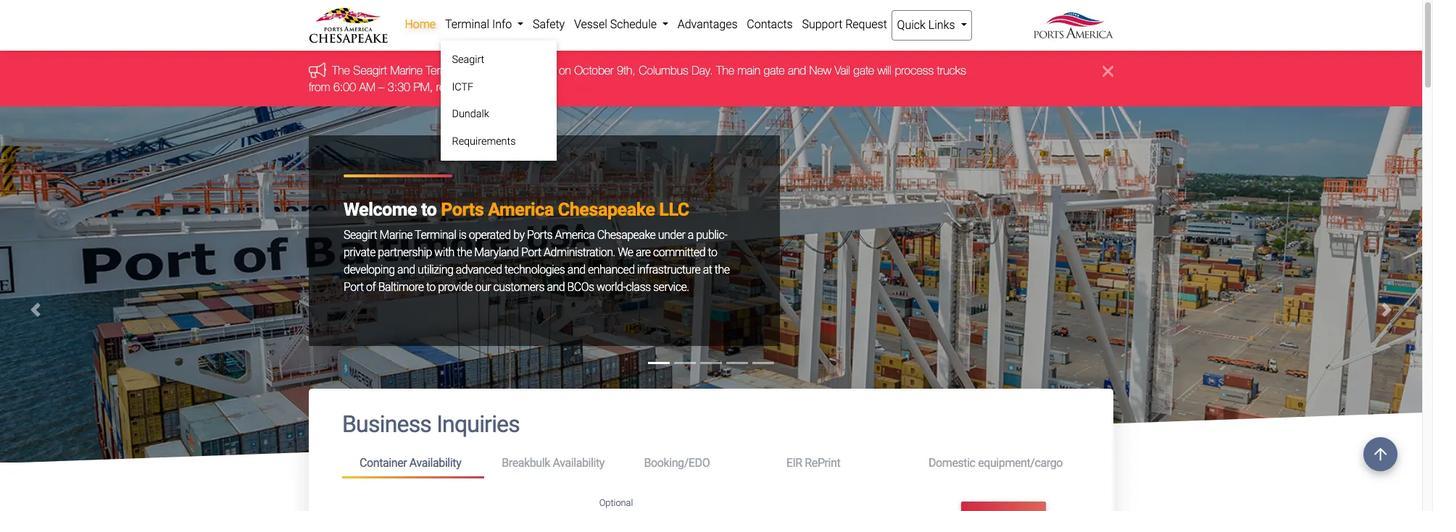 Task type: describe. For each thing, give the bounding box(es) containing it.
terminal inside "seagirt marine terminal is operated by ports america chesapeake under a public- private partnership with the maryland port administration.                         we are committed to developing and utilizing advanced technologies and enhanced infrastructure at the port of baltimore to provide                         our customers and bcos world-class service."
[[415, 228, 456, 242]]

committed
[[653, 246, 706, 259]]

the seagirt marine terminal gates will be open on october 9th, columbus day. the main gate and new vail gate will process trucks from 6:00 am – 3:30 pm, reefers included. link
[[309, 64, 966, 93]]

container availability link
[[342, 451, 485, 480]]

contacts
[[747, 17, 793, 31]]

eir
[[787, 457, 803, 471]]

and inside the seagirt marine terminal gates will be open on october 9th, columbus day. the main gate and new vail gate will process trucks from 6:00 am – 3:30 pm, reefers included.
[[788, 64, 806, 77]]

6:00
[[333, 80, 356, 93]]

safety
[[533, 17, 565, 31]]

the seagirt marine terminal gates will be open on october 9th, columbus day. the main gate and new vail gate will process trucks from 6:00 am – 3:30 pm, reefers included.
[[309, 64, 966, 93]]

our
[[475, 280, 491, 294]]

dundalk link
[[446, 101, 551, 128]]

on
[[559, 64, 571, 77]]

optional
[[599, 498, 633, 509]]

seagirt for seagirt
[[452, 54, 485, 66]]

terminal info link
[[441, 10, 528, 39]]

america inside "seagirt marine terminal is operated by ports america chesapeake under a public- private partnership with the maryland port administration.                         we are committed to developing and utilizing advanced technologies and enhanced infrastructure at the port of baltimore to provide                         our customers and bcos world-class service."
[[555, 228, 595, 242]]

october
[[574, 64, 614, 77]]

by
[[513, 228, 525, 242]]

1 the from the left
[[332, 64, 350, 77]]

infrastructure
[[637, 263, 701, 277]]

developing
[[344, 263, 395, 277]]

bcos
[[567, 280, 594, 294]]

ports america chesapeake image
[[0, 107, 1423, 512]]

info
[[492, 17, 512, 31]]

breakbulk availability link
[[485, 451, 627, 477]]

vessel
[[574, 17, 607, 31]]

links
[[929, 18, 955, 32]]

availability for container availability
[[410, 457, 461, 471]]

2 gate from the left
[[854, 64, 875, 77]]

2 the from the left
[[716, 64, 735, 77]]

enhanced
[[588, 263, 635, 277]]

open
[[531, 64, 556, 77]]

contacts link
[[742, 10, 798, 39]]

close image
[[1103, 63, 1114, 80]]

the seagirt marine terminal gates will be open on october 9th, columbus day. the main gate and new vail gate will process trucks from 6:00 am – 3:30 pm, reefers included. alert
[[0, 51, 1423, 107]]

support request link
[[798, 10, 892, 39]]

welcome to ports america chesapeake llc
[[344, 199, 689, 220]]

quick
[[897, 18, 926, 32]]

requirements
[[452, 135, 516, 148]]

maryland
[[474, 246, 519, 259]]

container
[[360, 457, 407, 471]]

a
[[688, 228, 694, 242]]

class
[[626, 280, 651, 294]]

main
[[738, 64, 761, 77]]

1 horizontal spatial port
[[521, 246, 541, 259]]

be
[[515, 64, 528, 77]]

at
[[703, 263, 712, 277]]

domestic
[[929, 457, 976, 471]]

0 vertical spatial ports
[[441, 199, 484, 220]]

advanced
[[456, 263, 502, 277]]

0 vertical spatial america
[[488, 199, 554, 220]]

technologies
[[505, 263, 565, 277]]

seagirt for seagirt marine terminal is operated by ports america chesapeake under a public- private partnership with the maryland port administration.                         we are committed to developing and utilizing advanced technologies and enhanced infrastructure at the port of baltimore to provide                         our customers and bcos world-class service.
[[344, 228, 377, 242]]

pm,
[[414, 80, 433, 93]]

9th,
[[617, 64, 636, 77]]

requirements link
[[446, 128, 551, 155]]

ictf
[[452, 81, 474, 93]]

dundalk
[[452, 108, 489, 121]]

1 will from the left
[[498, 64, 512, 77]]

0 vertical spatial chesapeake
[[558, 199, 655, 220]]

home
[[405, 17, 436, 31]]

chesapeake inside "seagirt marine terminal is operated by ports america chesapeake under a public- private partnership with the maryland port administration.                         we are committed to developing and utilizing advanced technologies and enhanced infrastructure at the port of baltimore to provide                         our customers and bcos world-class service."
[[597, 228, 656, 242]]

safety link
[[528, 10, 570, 39]]

included.
[[472, 80, 516, 93]]

vail
[[835, 64, 850, 77]]

vessel schedule link
[[570, 10, 673, 39]]

public-
[[696, 228, 727, 242]]

request
[[846, 17, 887, 31]]

0 horizontal spatial port
[[344, 280, 364, 294]]

partnership
[[378, 246, 432, 259]]

and down the administration.
[[568, 263, 586, 277]]

of
[[366, 280, 376, 294]]

seagirt marine terminal is operated by ports america chesapeake under a public- private partnership with the maryland port administration.                         we are committed to developing and utilizing advanced technologies and enhanced infrastructure at the port of baltimore to provide                         our customers and bcos world-class service.
[[344, 228, 730, 294]]

trucks
[[937, 64, 966, 77]]

seagirt link
[[446, 46, 551, 74]]



Task type: locate. For each thing, give the bounding box(es) containing it.
from
[[309, 80, 330, 93]]

support request
[[802, 17, 887, 31]]

service.
[[653, 280, 689, 294]]

will
[[498, 64, 512, 77], [878, 64, 892, 77]]

1 vertical spatial ports
[[527, 228, 553, 242]]

gates
[[468, 64, 495, 77]]

ports up is
[[441, 199, 484, 220]]

marine
[[390, 64, 423, 77], [380, 228, 413, 242]]

we
[[618, 246, 633, 259]]

terminal
[[445, 17, 489, 31], [426, 64, 465, 77], [415, 228, 456, 242]]

1 vertical spatial terminal
[[426, 64, 465, 77]]

gate right vail
[[854, 64, 875, 77]]

ports inside "seagirt marine terminal is operated by ports america chesapeake under a public- private partnership with the maryland port administration.                         we are committed to developing and utilizing advanced technologies and enhanced infrastructure at the port of baltimore to provide                         our customers and bcos world-class service."
[[527, 228, 553, 242]]

0 horizontal spatial availability
[[410, 457, 461, 471]]

gate
[[764, 64, 785, 77], [854, 64, 875, 77]]

seagirt up ictf
[[452, 54, 485, 66]]

marine inside the seagirt marine terminal gates will be open on october 9th, columbus day. the main gate and new vail gate will process trucks from 6:00 am – 3:30 pm, reefers included.
[[390, 64, 423, 77]]

to
[[421, 199, 437, 220], [708, 246, 717, 259], [426, 280, 436, 294]]

bullhorn image
[[309, 62, 332, 78]]

america
[[488, 199, 554, 220], [555, 228, 595, 242]]

the down is
[[457, 246, 472, 259]]

ictf link
[[446, 74, 551, 101]]

to down utilizing
[[426, 280, 436, 294]]

0 horizontal spatial gate
[[764, 64, 785, 77]]

administration.
[[544, 246, 615, 259]]

terminal up with
[[415, 228, 456, 242]]

ports
[[441, 199, 484, 220], [527, 228, 553, 242]]

quick links link
[[892, 10, 972, 41]]

availability right breakbulk
[[553, 457, 605, 471]]

0 vertical spatial port
[[521, 246, 541, 259]]

1 gate from the left
[[764, 64, 785, 77]]

3:30
[[388, 80, 410, 93]]

the
[[457, 246, 472, 259], [715, 263, 730, 277]]

advantages
[[678, 17, 738, 31]]

reefers
[[436, 80, 469, 93]]

1 horizontal spatial the
[[716, 64, 735, 77]]

to up with
[[421, 199, 437, 220]]

under
[[658, 228, 685, 242]]

quick links
[[897, 18, 958, 32]]

1 vertical spatial the
[[715, 263, 730, 277]]

0 vertical spatial terminal
[[445, 17, 489, 31]]

0 horizontal spatial the
[[332, 64, 350, 77]]

0 vertical spatial marine
[[390, 64, 423, 77]]

utilizing
[[418, 263, 453, 277]]

1 vertical spatial port
[[344, 280, 364, 294]]

the up 6:00
[[332, 64, 350, 77]]

booking/edo
[[644, 457, 710, 471]]

welcome
[[344, 199, 417, 220]]

ports right "by"
[[527, 228, 553, 242]]

marine up 3:30
[[390, 64, 423, 77]]

container availability
[[360, 457, 461, 471]]

availability for breakbulk availability
[[553, 457, 605, 471]]

1 horizontal spatial the
[[715, 263, 730, 277]]

advantages link
[[673, 10, 742, 39]]

0 horizontal spatial the
[[457, 246, 472, 259]]

availability down business inquiries
[[410, 457, 461, 471]]

go to top image
[[1364, 438, 1398, 472]]

columbus
[[639, 64, 689, 77]]

and down partnership
[[397, 263, 415, 277]]

1 horizontal spatial availability
[[553, 457, 605, 471]]

the
[[332, 64, 350, 77], [716, 64, 735, 77]]

operated
[[469, 228, 511, 242]]

with
[[435, 246, 455, 259]]

equipment/cargo
[[978, 457, 1063, 471]]

support
[[802, 17, 843, 31]]

seagirt up private
[[344, 228, 377, 242]]

1 horizontal spatial will
[[878, 64, 892, 77]]

is
[[459, 228, 466, 242]]

terminal info
[[445, 17, 515, 31]]

Optional text field
[[599, 509, 700, 512]]

provide
[[438, 280, 473, 294]]

inquiries
[[437, 411, 520, 439]]

the right the at at the left bottom
[[715, 263, 730, 277]]

the right day.
[[716, 64, 735, 77]]

1 horizontal spatial ports
[[527, 228, 553, 242]]

terminal up reefers at top left
[[426, 64, 465, 77]]

to down 'public-'
[[708, 246, 717, 259]]

new
[[810, 64, 832, 77]]

will left the be at the top of page
[[498, 64, 512, 77]]

1 vertical spatial chesapeake
[[597, 228, 656, 242]]

am
[[359, 80, 376, 93]]

0 horizontal spatial ports
[[441, 199, 484, 220]]

2 availability from the left
[[553, 457, 605, 471]]

–
[[379, 80, 385, 93]]

terminal inside the seagirt marine terminal gates will be open on october 9th, columbus day. the main gate and new vail gate will process trucks from 6:00 am – 3:30 pm, reefers included.
[[426, 64, 465, 77]]

marine inside "seagirt marine terminal is operated by ports america chesapeake under a public- private partnership with the maryland port administration.                         we are committed to developing and utilizing advanced technologies and enhanced infrastructure at the port of baltimore to provide                         our customers and bcos world-class service."
[[380, 228, 413, 242]]

schedule
[[610, 17, 657, 31]]

0 vertical spatial to
[[421, 199, 437, 220]]

will left process at top
[[878, 64, 892, 77]]

terminal left the info
[[445, 17, 489, 31]]

1 vertical spatial to
[[708, 246, 717, 259]]

are
[[636, 246, 651, 259]]

1 availability from the left
[[410, 457, 461, 471]]

1 vertical spatial marine
[[380, 228, 413, 242]]

marine up partnership
[[380, 228, 413, 242]]

seagirt inside the seagirt marine terminal gates will be open on october 9th, columbus day. the main gate and new vail gate will process trucks from 6:00 am – 3:30 pm, reefers included.
[[353, 64, 387, 77]]

0 vertical spatial the
[[457, 246, 472, 259]]

eir reprint link
[[769, 451, 911, 477]]

baltimore
[[378, 280, 424, 294]]

breakbulk
[[502, 457, 550, 471]]

day.
[[692, 64, 713, 77]]

seagirt inside "seagirt marine terminal is operated by ports america chesapeake under a public- private partnership with the maryland port administration.                         we are committed to developing and utilizing advanced technologies and enhanced infrastructure at the port of baltimore to provide                         our customers and bcos world-class service."
[[344, 228, 377, 242]]

seagirt
[[452, 54, 485, 66], [353, 64, 387, 77], [344, 228, 377, 242]]

gate right the main
[[764, 64, 785, 77]]

2 vertical spatial terminal
[[415, 228, 456, 242]]

availability
[[410, 457, 461, 471], [553, 457, 605, 471]]

private
[[344, 246, 376, 259]]

2 vertical spatial to
[[426, 280, 436, 294]]

reprint
[[805, 457, 841, 471]]

and left bcos
[[547, 280, 565, 294]]

seagirt up am
[[353, 64, 387, 77]]

vessel schedule
[[574, 17, 660, 31]]

2 will from the left
[[878, 64, 892, 77]]

llc
[[659, 199, 689, 220]]

0 horizontal spatial will
[[498, 64, 512, 77]]

terminal inside 'link'
[[445, 17, 489, 31]]

process
[[895, 64, 934, 77]]

america up "by"
[[488, 199, 554, 220]]

america up the administration.
[[555, 228, 595, 242]]

port up technologies
[[521, 246, 541, 259]]

domestic equipment/cargo
[[929, 457, 1063, 471]]

home link
[[400, 10, 441, 39]]

port left of
[[344, 280, 364, 294]]

1 vertical spatial america
[[555, 228, 595, 242]]

seagirt inside 'link'
[[452, 54, 485, 66]]

eir reprint
[[787, 457, 841, 471]]

customers
[[493, 280, 545, 294]]

1 horizontal spatial america
[[555, 228, 595, 242]]

business inquiries
[[342, 411, 520, 439]]

booking/edo link
[[627, 451, 769, 477]]

1 horizontal spatial gate
[[854, 64, 875, 77]]

and left 'new'
[[788, 64, 806, 77]]

0 horizontal spatial america
[[488, 199, 554, 220]]

world-
[[597, 280, 626, 294]]

and
[[788, 64, 806, 77], [397, 263, 415, 277], [568, 263, 586, 277], [547, 280, 565, 294]]

chesapeake
[[558, 199, 655, 220], [597, 228, 656, 242]]



Task type: vqa. For each thing, say whether or not it's contained in the screenshot.
Columbus
yes



